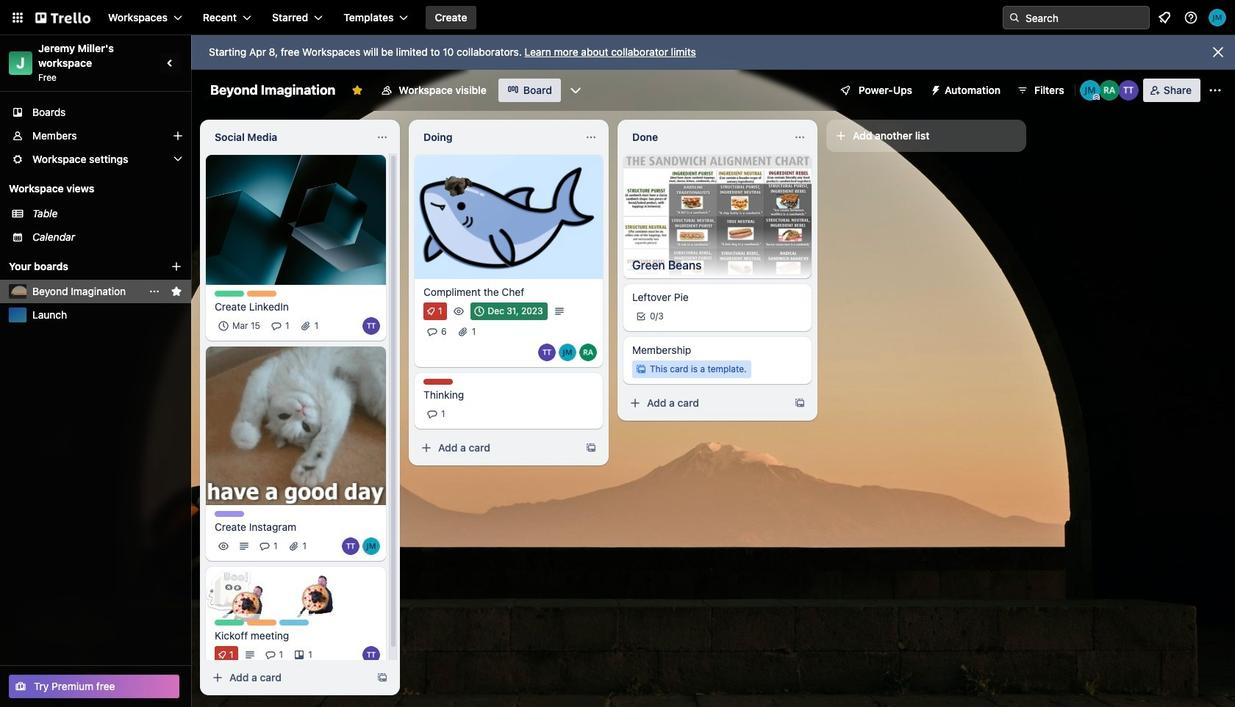 Task type: locate. For each thing, give the bounding box(es) containing it.
color: bold red, title: "thoughts" element
[[423, 379, 453, 385]]

1 horizontal spatial ruby anderson (rubyanderson7) image
[[1099, 80, 1119, 101]]

https://media3.giphy.com/media/uzbc1merae75kv3oqd/100w.gif?cid=ad960664cgd8q560jl16i4tqsq6qk30rgh2t6st4j6ihzo35&ep=v1_stickers_search&rid=100w.gif&ct=s image
[[285, 566, 339, 619], [218, 571, 272, 626]]

None text field
[[206, 126, 371, 149], [415, 126, 579, 149], [623, 126, 788, 149], [206, 126, 371, 149], [415, 126, 579, 149], [623, 126, 788, 149]]

your boards with 2 items element
[[9, 258, 149, 276]]

starred icon image
[[171, 286, 182, 298]]

1 vertical spatial jeremy miller (jeremymiller198) image
[[1080, 80, 1100, 101]]

https://media3.giphy.com/media/uzbc1merae75kv3oqd/100w.gif?cid=ad960664cgd8q560jl16i4tqsq6qk30rgh2t6st4j6ihzo35&ep=v1_stickers_search&rid=100w.gif&ct=s image left 'color: sky, title: "sparkling"' 'element' in the bottom left of the page
[[218, 571, 272, 626]]

2 vertical spatial jeremy miller (jeremymiller198) image
[[559, 344, 576, 361]]

customize views image
[[568, 83, 583, 98]]

0 horizontal spatial jeremy miller (jeremymiller198) image
[[559, 344, 576, 361]]

color: orange, title: none image
[[247, 291, 276, 297]]

Search field
[[1020, 7, 1149, 29]]

Board name text field
[[203, 79, 343, 102]]

0 vertical spatial create from template… image
[[585, 442, 597, 454]]

https://media1.giphy.com/media/3ov9jucrjra1ggg9vu/100w.gif?cid=ad960664cgd8q560jl16i4tqsq6qk30rgh2t6st4j6ihzo35&ep=v1_stickers_search&rid=100w.gif&ct=s image
[[433, 154, 481, 203]]

this member is an admin of this board. image
[[1093, 94, 1100, 101]]

0 vertical spatial jeremy miller (jeremymiller198) image
[[1209, 9, 1226, 26]]

0 vertical spatial ruby anderson (rubyanderson7) image
[[1099, 80, 1119, 101]]

search image
[[1009, 12, 1020, 24]]

https://media3.giphy.com/media/uzbc1merae75kv3oqd/100w.gif?cid=ad960664cgd8q560jl16i4tqsq6qk30rgh2t6st4j6ihzo35&ep=v1_stickers_search&rid=100w.gif&ct=s image up 'color: sky, title: "sparkling"' 'element' in the bottom left of the page
[[285, 566, 339, 619]]

workspace navigation collapse icon image
[[160, 53, 181, 74]]

star or unstar board image
[[352, 85, 363, 96]]

terry turtle (terryturtle) image
[[1118, 80, 1139, 101], [362, 317, 380, 335], [538, 344, 556, 361], [362, 647, 380, 665]]

None checkbox
[[470, 303, 547, 320], [215, 317, 265, 335], [470, 303, 547, 320], [215, 317, 265, 335]]

ruby anderson (rubyanderson7) image
[[1099, 80, 1119, 101], [579, 344, 597, 361]]

1 horizontal spatial create from template… image
[[585, 442, 597, 454]]

0 horizontal spatial https://media3.giphy.com/media/uzbc1merae75kv3oqd/100w.gif?cid=ad960664cgd8q560jl16i4tqsq6qk30rgh2t6st4j6ihzo35&ep=v1_stickers_search&rid=100w.gif&ct=s image
[[218, 571, 272, 626]]

jeremy miller (jeremymiller198) image
[[1209, 9, 1226, 26], [1080, 80, 1100, 101], [559, 344, 576, 361]]

create from template… image
[[585, 442, 597, 454], [376, 673, 388, 684]]

1 vertical spatial ruby anderson (rubyanderson7) image
[[579, 344, 597, 361]]

back to home image
[[35, 6, 90, 29]]

0 horizontal spatial create from template… image
[[376, 673, 388, 684]]

color: green, title: none image
[[215, 291, 244, 297]]



Task type: describe. For each thing, give the bounding box(es) containing it.
1 horizontal spatial jeremy miller (jeremymiller198) image
[[1080, 80, 1100, 101]]

primary element
[[0, 0, 1235, 35]]

2 horizontal spatial jeremy miller (jeremymiller198) image
[[1209, 9, 1226, 26]]

pete ghost image
[[205, 568, 252, 615]]

show menu image
[[1208, 83, 1223, 98]]

open information menu image
[[1184, 10, 1198, 25]]

1 horizontal spatial https://media3.giphy.com/media/uzbc1merae75kv3oqd/100w.gif?cid=ad960664cgd8q560jl16i4tqsq6qk30rgh2t6st4j6ihzo35&ep=v1_stickers_search&rid=100w.gif&ct=s image
[[285, 566, 339, 619]]

jeremy miller (jeremymiller198) image
[[362, 538, 380, 556]]

terry turtle (terryturtle) image
[[342, 538, 359, 556]]

0 horizontal spatial ruby anderson (rubyanderson7) image
[[579, 344, 597, 361]]

0 notifications image
[[1156, 9, 1173, 26]]

color: green, title: none image
[[215, 621, 244, 626]]

color: sky, title: "sparkling" element
[[279, 621, 309, 626]]

board actions menu image
[[149, 286, 160, 298]]

sm image
[[924, 79, 945, 99]]

color: purple, title: none image
[[215, 512, 244, 518]]

1 vertical spatial create from template… image
[[376, 673, 388, 684]]

add board image
[[171, 261, 182, 273]]

color: orange, title: none image
[[247, 621, 276, 626]]

create from template… image
[[794, 398, 806, 410]]



Task type: vqa. For each thing, say whether or not it's contained in the screenshot.
Trello
no



